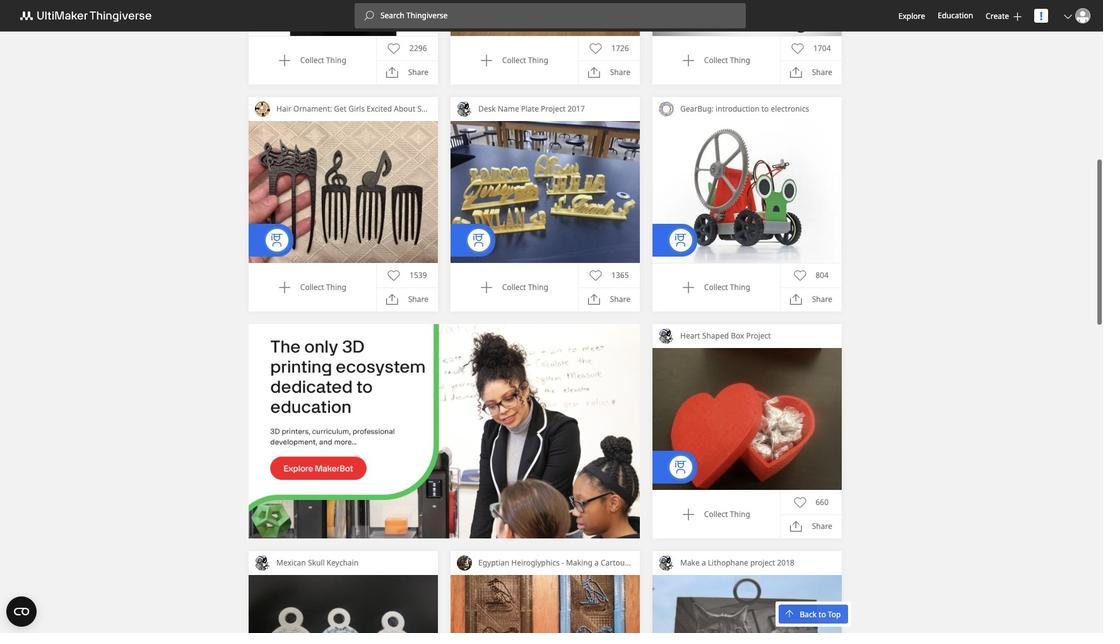 Task type: describe. For each thing, give the bounding box(es) containing it.
explore button
[[899, 10, 925, 21]]

collect thing for 660
[[704, 507, 750, 518]]

education
[[938, 10, 973, 21]]

collect thing link for 1704
[[682, 52, 750, 64]]

introduction
[[716, 101, 760, 112]]

1365 link
[[590, 267, 629, 280]]

share for 1365
[[610, 292, 631, 303]]

1726
[[612, 40, 629, 51]]

share for 1704
[[812, 65, 833, 75]]

thing for 1365
[[528, 280, 548, 290]]

like image for 660
[[794, 494, 806, 507]]

collect thing link for 660
[[682, 506, 750, 519]]

gearbug: introduction to electronics link
[[674, 95, 842, 119]]

Search Thingiverse text field
[[374, 11, 746, 21]]

hair
[[277, 101, 291, 112]]

make card image for hair ornament: get girls excited about stem!
[[249, 119, 438, 261]]

share image for 1704
[[790, 64, 803, 77]]

share link for 660
[[790, 518, 833, 531]]

share link for 1726
[[588, 64, 631, 77]]

avatar image for hair ornament: get girls excited about stem!
[[255, 99, 270, 114]]

desk
[[479, 101, 496, 112]]

share for 1726
[[610, 65, 631, 75]]

share image for 2296
[[386, 64, 399, 77]]

like image for 804
[[794, 267, 806, 280]]

share image for 660
[[790, 518, 803, 531]]

get
[[334, 101, 347, 112]]

share link for 804
[[790, 291, 833, 304]]

0 vertical spatial to
[[762, 101, 769, 112]]

plusicon image
[[1014, 12, 1022, 21]]

share link for 2296
[[386, 64, 429, 77]]

collect thing link for 1365
[[480, 279, 548, 292]]

make a lithophane project 2018 link
[[674, 549, 842, 573]]

collect thing link for 1726
[[480, 52, 548, 64]]

make card image for egyptian heiroglyphics - making a cartouche
[[451, 573, 640, 634]]

like image for 1539
[[388, 267, 400, 280]]

ornament:
[[293, 101, 332, 112]]

desk name plate project 2017
[[479, 101, 585, 112]]

heiroglyphics
[[511, 556, 560, 566]]

skull
[[308, 556, 325, 566]]

make a lithophane project 2018
[[681, 556, 795, 566]]

! link
[[1035, 8, 1049, 23]]

egyptian heiroglyphics - making a cartouche
[[479, 556, 638, 566]]

project for box
[[746, 328, 771, 339]]

collect for 1539
[[300, 280, 324, 290]]

share for 2296
[[408, 65, 429, 75]]

2 a from the left
[[702, 556, 706, 566]]

1726 link
[[590, 40, 629, 52]]

2018
[[777, 556, 795, 566]]

avatar image for egyptian heiroglyphics - making a cartouche
[[457, 554, 472, 569]]

making
[[566, 556, 593, 566]]

collect thing for 804
[[704, 280, 750, 290]]

make card image for heart shaped box project
[[653, 346, 842, 488]]

share image for 1726
[[588, 64, 601, 77]]

1704
[[814, 40, 831, 51]]

share image for 804
[[790, 291, 803, 304]]

1704 link
[[792, 40, 831, 52]]

name
[[498, 101, 519, 112]]

add to collection image for 1539
[[278, 279, 291, 292]]

collect for 804
[[704, 280, 728, 290]]

like image for 1704
[[792, 40, 804, 52]]

girls
[[349, 101, 365, 112]]

hair ornament: get girls excited about stem! link
[[270, 95, 439, 119]]

electronics
[[771, 101, 809, 112]]

heart
[[681, 328, 701, 339]]

collect thing for 1539
[[300, 280, 346, 290]]

keychain
[[327, 556, 359, 566]]

create
[[986, 10, 1009, 21]]

to inside button
[[819, 610, 826, 620]]

add to collection image for 1365
[[480, 279, 493, 292]]

share link for 1365
[[588, 291, 631, 304]]

mexican
[[277, 556, 306, 566]]

egyptian heiroglyphics - making a cartouche link
[[472, 549, 640, 573]]

explore
[[899, 10, 925, 21]]

make card image for desk name plate project 2017
[[451, 119, 640, 261]]

2296 link
[[388, 40, 427, 52]]

project for plate
[[541, 101, 566, 112]]

collect for 1704
[[704, 52, 728, 63]]

avatar image for heart shaped box project
[[659, 326, 674, 342]]

avatar image for mexican skull keychain
[[255, 554, 270, 569]]

excited
[[367, 101, 392, 112]]

heart shaped box project link
[[674, 322, 842, 346]]



Task type: locate. For each thing, give the bounding box(es) containing it.
mexican skull keychain link
[[270, 549, 438, 573]]

804
[[816, 268, 829, 278]]

1 horizontal spatial a
[[702, 556, 706, 566]]

share for 660
[[812, 519, 833, 530]]

!
[[1040, 8, 1043, 23]]

add to collection image for 2296
[[278, 52, 291, 64]]

search control image
[[364, 11, 374, 21]]

collect thing for 1726
[[502, 52, 548, 63]]

share link down 660 link
[[790, 518, 833, 531]]

2296
[[410, 40, 427, 51]]

1365
[[612, 268, 629, 278]]

collect thing
[[300, 52, 346, 63], [502, 52, 548, 63], [704, 52, 750, 63], [300, 280, 346, 290], [502, 280, 548, 290], [704, 280, 750, 290], [704, 507, 750, 518]]

add to collection image for 1704
[[682, 52, 695, 64]]

add to collection image for 1726
[[480, 52, 493, 64]]

collect thing link for 2296
[[278, 52, 346, 64]]

collect for 660
[[704, 507, 728, 518]]

share image down the 1539 link
[[386, 291, 399, 304]]

avatar image for make a lithophane project 2018
[[659, 554, 674, 569]]

1 a from the left
[[595, 556, 599, 566]]

thing for 660
[[730, 507, 750, 518]]

mexican skull keychain
[[277, 556, 359, 566]]

collect thing for 2296
[[300, 52, 346, 63]]

1539
[[410, 268, 427, 278]]

to left top on the bottom
[[819, 610, 826, 620]]

like image for 2296
[[388, 40, 400, 52]]

share
[[408, 65, 429, 75], [610, 65, 631, 75], [812, 65, 833, 75], [408, 292, 429, 303], [610, 292, 631, 303], [812, 292, 833, 303], [812, 519, 833, 530]]

heart shaped box project
[[681, 328, 771, 339]]

project right box
[[746, 328, 771, 339]]

share link down the 1365 link
[[588, 291, 631, 304]]

thing for 2296
[[326, 52, 346, 63]]

collect for 1726
[[502, 52, 526, 63]]

collect thing for 1365
[[502, 280, 548, 290]]

add to collection image for 804
[[682, 279, 695, 292]]

share image down 804 link
[[790, 291, 803, 304]]

thing
[[326, 52, 346, 63], [528, 52, 548, 63], [730, 52, 750, 63], [326, 280, 346, 290], [528, 280, 548, 290], [730, 280, 750, 290], [730, 507, 750, 518]]

share link down the 1704 "link"
[[790, 64, 833, 77]]

share link
[[386, 64, 429, 77], [588, 64, 631, 77], [790, 64, 833, 77], [386, 291, 429, 304], [588, 291, 631, 304], [790, 291, 833, 304], [790, 518, 833, 531]]

project
[[751, 556, 775, 566]]

share link down 804 link
[[790, 291, 833, 304]]

desk name plate project 2017 link
[[472, 95, 640, 119]]

gearbug:
[[681, 101, 714, 112]]

share down 2296
[[408, 65, 429, 75]]

to
[[762, 101, 769, 112], [819, 610, 826, 620]]

avatar image
[[1076, 8, 1091, 23], [255, 99, 270, 114], [457, 99, 472, 114], [659, 99, 674, 114], [659, 326, 674, 342], [255, 554, 270, 569], [457, 554, 472, 569], [659, 554, 674, 569]]

a right "making"
[[595, 556, 599, 566]]

1 vertical spatial like image
[[388, 267, 400, 280]]

top
[[828, 610, 841, 620]]

share image for 1539
[[386, 291, 399, 304]]

like image left 1539
[[388, 267, 400, 280]]

project
[[541, 101, 566, 112], [746, 328, 771, 339]]

2017
[[568, 101, 585, 112]]

make card image for gearbug: introduction to electronics
[[653, 119, 842, 261]]

like image for 1365
[[590, 267, 602, 280]]

0 horizontal spatial a
[[595, 556, 599, 566]]

share image down 660 link
[[790, 518, 803, 531]]

a right make
[[702, 556, 706, 566]]

share image
[[588, 291, 601, 304], [790, 291, 803, 304], [790, 518, 803, 531]]

like image
[[792, 40, 804, 52], [388, 267, 400, 280], [794, 494, 806, 507]]

egyptian
[[479, 556, 510, 566]]

804 link
[[794, 267, 829, 280]]

create button
[[986, 10, 1022, 21]]

share for 804
[[812, 292, 833, 303]]

like image for 1726
[[590, 40, 602, 52]]

collect for 1365
[[502, 280, 526, 290]]

back to top button
[[779, 605, 848, 624]]

1 vertical spatial to
[[819, 610, 826, 620]]

like image left 660
[[794, 494, 806, 507]]

avatar image for desk name plate project 2017
[[457, 99, 472, 114]]

a
[[595, 556, 599, 566], [702, 556, 706, 566]]

thing for 1704
[[730, 52, 750, 63]]

share down 804
[[812, 292, 833, 303]]

avatar image left hair
[[255, 99, 270, 114]]

like image left 804
[[794, 267, 806, 280]]

1539 link
[[388, 267, 427, 280]]

collect thing for 1704
[[704, 52, 750, 63]]

collect
[[300, 52, 324, 63], [502, 52, 526, 63], [704, 52, 728, 63], [300, 280, 324, 290], [502, 280, 526, 290], [704, 280, 728, 290], [704, 507, 728, 518]]

thing for 804
[[730, 280, 750, 290]]

0 horizontal spatial to
[[762, 101, 769, 112]]

share image
[[386, 64, 399, 77], [588, 64, 601, 77], [790, 64, 803, 77], [386, 291, 399, 304]]

avatar image left make
[[659, 554, 674, 569]]

gearbug: introduction to electronics
[[681, 101, 809, 112]]

like image
[[388, 40, 400, 52], [590, 40, 602, 52], [590, 267, 602, 280], [794, 267, 806, 280]]

make
[[681, 556, 700, 566]]

share image down the 1704 "link"
[[790, 64, 803, 77]]

about
[[394, 101, 416, 112]]

-
[[562, 556, 564, 566]]

avatar image right !
[[1076, 8, 1091, 23]]

scrollupicon image
[[786, 610, 794, 618]]

1 horizontal spatial project
[[746, 328, 771, 339]]

avatar image left heart
[[659, 326, 674, 342]]

660
[[816, 495, 829, 506]]

make card image for make a lithophane project 2018
[[653, 573, 842, 634]]

share image down 1726 link
[[588, 64, 601, 77]]

share link for 1539
[[386, 291, 429, 304]]

share down 660
[[812, 519, 833, 530]]

share link for 1704
[[790, 64, 833, 77]]

project left 2017
[[541, 101, 566, 112]]

share down 1726
[[610, 65, 631, 75]]

share link down the 1539 link
[[386, 291, 429, 304]]

back to top
[[800, 610, 841, 620]]

like image left 2296
[[388, 40, 400, 52]]

share image down the 1365 link
[[588, 291, 601, 304]]

like image left the 1704
[[792, 40, 804, 52]]

collect for 2296
[[300, 52, 324, 63]]

share image for 1365
[[588, 291, 601, 304]]

open widget image
[[6, 597, 37, 628]]

lithophane
[[708, 556, 749, 566]]

education link
[[938, 9, 973, 23]]

660 link
[[794, 494, 829, 507]]

plate
[[521, 101, 539, 112]]

avatar image left egyptian
[[457, 554, 472, 569]]

make card image for mexican skull keychain
[[249, 573, 438, 634]]

shaped
[[702, 328, 729, 339]]

make card image
[[249, 0, 438, 33], [451, 0, 640, 33], [653, 0, 842, 33], [249, 119, 438, 261], [451, 119, 640, 261], [653, 119, 842, 261], [653, 346, 842, 488], [249, 573, 438, 634], [451, 573, 640, 634], [653, 573, 842, 634]]

avatar image left desk
[[457, 99, 472, 114]]

makerbot logo image
[[13, 8, 167, 23]]

1 vertical spatial project
[[746, 328, 771, 339]]

like image left 1726
[[590, 40, 602, 52]]

share link down 1726 link
[[588, 64, 631, 77]]

collect thing link for 804
[[682, 279, 750, 292]]

0 vertical spatial project
[[541, 101, 566, 112]]

hair ornament: get girls excited about stem!
[[277, 101, 439, 112]]

0 horizontal spatial project
[[541, 101, 566, 112]]

add to collection image
[[278, 52, 291, 64], [278, 279, 291, 292], [682, 279, 695, 292], [682, 506, 695, 519]]

back
[[800, 610, 817, 620]]

share down 1539
[[408, 292, 429, 303]]

avatar image left mexican
[[255, 554, 270, 569]]

collect thing link
[[278, 52, 346, 64], [480, 52, 548, 64], [682, 52, 750, 64], [278, 279, 346, 292], [480, 279, 548, 292], [682, 279, 750, 292], [682, 506, 750, 519]]

1 horizontal spatial to
[[819, 610, 826, 620]]

share link down 2296 link
[[386, 64, 429, 77]]

to left 'electronics'
[[762, 101, 769, 112]]

share down the 1704
[[812, 65, 833, 75]]

share down 1365
[[610, 292, 631, 303]]

thing for 1539
[[326, 280, 346, 290]]

avatar image for gearbug: introduction to electronics
[[659, 99, 674, 114]]

0 vertical spatial like image
[[792, 40, 804, 52]]

add to collection image for 660
[[682, 506, 695, 519]]

share for 1539
[[408, 292, 429, 303]]

box
[[731, 328, 745, 339]]

thing for 1726
[[528, 52, 548, 63]]

share image down 2296 link
[[386, 64, 399, 77]]

add to collection image
[[480, 52, 493, 64], [682, 52, 695, 64], [480, 279, 493, 292]]

avatar image left gearbug:
[[659, 99, 674, 114]]

2 vertical spatial like image
[[794, 494, 806, 507]]

stem!
[[418, 101, 439, 112]]

cartouche
[[601, 556, 638, 566]]

collect thing link for 1539
[[278, 279, 346, 292]]

like image left 1365
[[590, 267, 602, 280]]



Task type: vqa. For each thing, say whether or not it's contained in the screenshot.
Privacy
no



